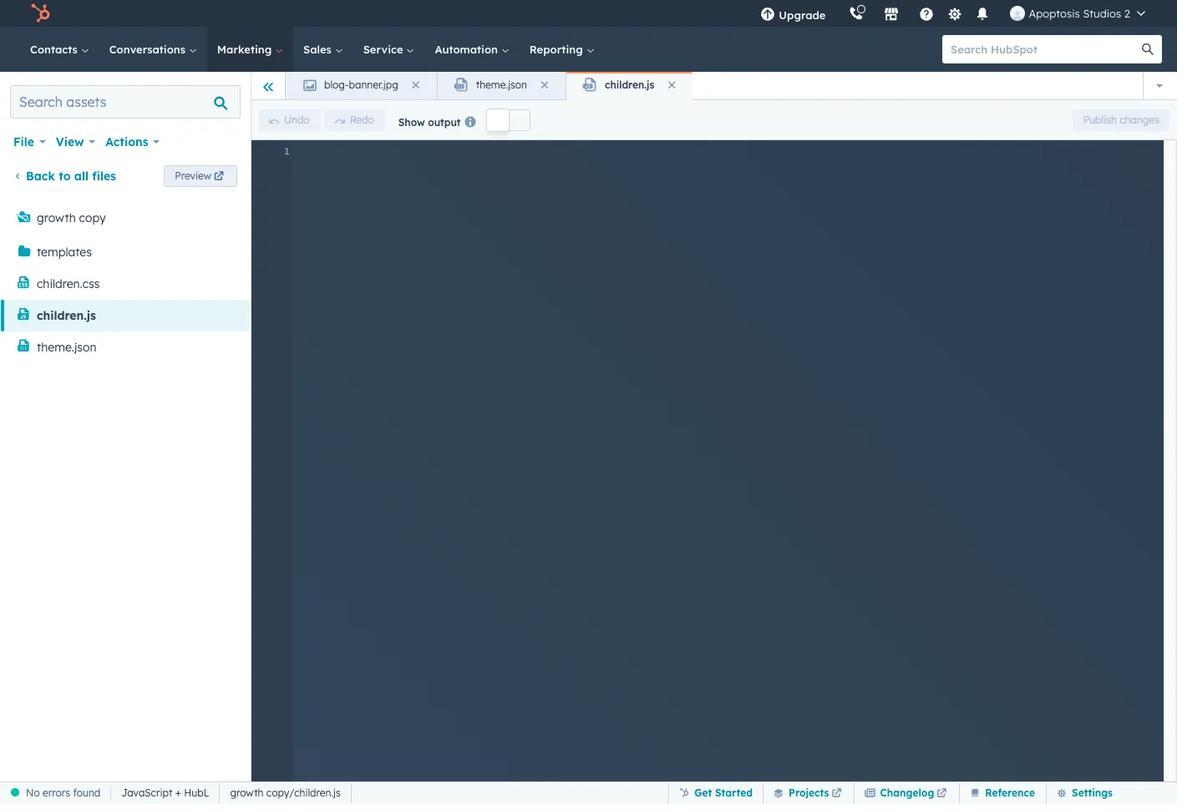 Task type: locate. For each thing, give the bounding box(es) containing it.
search button
[[1134, 35, 1162, 64]]

blog-banner.jpg link
[[286, 72, 437, 100]]

marketing link
[[207, 27, 293, 72]]

view button
[[56, 130, 96, 154]]

get started link
[[669, 783, 763, 804]]

theme.json
[[476, 79, 527, 91], [37, 340, 97, 355]]

preview link
[[164, 165, 237, 187]]

growth up templates
[[37, 211, 76, 226]]

publish
[[1084, 113, 1117, 126]]

started
[[715, 787, 753, 799]]

all
[[74, 169, 89, 184]]

get
[[695, 787, 712, 799]]

actions
[[106, 135, 148, 150]]

link opens in a new window image inside projects link
[[832, 784, 842, 804]]

1 vertical spatial theme.json
[[37, 340, 97, 355]]

reporting link
[[520, 27, 605, 72]]

projects link
[[763, 783, 854, 804]]

undo
[[284, 113, 310, 126]]

growth for growth copy
[[37, 211, 76, 226]]

settings link
[[945, 5, 966, 22]]

reporting
[[530, 43, 586, 56]]

found
[[73, 787, 101, 800]]

templates
[[37, 245, 92, 260]]

tara schultz image
[[1011, 6, 1026, 21]]

1 vertical spatial growth
[[230, 787, 264, 800]]

0 vertical spatial children.js
[[605, 79, 655, 91]]

children.css
[[37, 277, 100, 292]]

help button
[[913, 0, 941, 27]]

children.js link
[[566, 72, 693, 100]]

navigation
[[286, 72, 693, 100]]

files
[[92, 169, 116, 184]]

settings
[[1072, 787, 1113, 800]]

conversations
[[109, 43, 189, 56]]

service link
[[353, 27, 425, 72]]

apoptosis
[[1029, 7, 1080, 20]]

link opens in a new window image for projects
[[832, 784, 842, 804]]

blog-
[[324, 79, 349, 91]]

0 horizontal spatial theme.json
[[37, 340, 97, 355]]

notifications image
[[976, 8, 991, 23]]

no errors found
[[26, 787, 101, 800]]

show
[[398, 116, 425, 128]]

theme.json down automation link
[[476, 79, 527, 91]]

children.js
[[605, 79, 655, 91], [37, 308, 96, 323]]

calling icon image
[[849, 7, 864, 22]]

1 horizontal spatial children.js
[[605, 79, 655, 91]]

Search assets search field
[[10, 85, 241, 119]]

service
[[363, 43, 406, 56]]

automation
[[435, 43, 501, 56]]

0 horizontal spatial children.js
[[37, 308, 96, 323]]

output
[[428, 116, 461, 128]]

reference button
[[960, 783, 1036, 805]]

calling icon button
[[843, 3, 871, 24]]

actions button
[[106, 130, 160, 154]]

changelog
[[880, 787, 934, 799]]

blog-banner.jpg
[[324, 79, 398, 91]]

theme.json down children.css
[[37, 340, 97, 355]]

menu
[[749, 0, 1157, 27]]

0 vertical spatial growth
[[37, 211, 76, 226]]

reference
[[985, 787, 1035, 800]]

1 horizontal spatial growth
[[230, 787, 264, 800]]

0 horizontal spatial growth
[[37, 211, 76, 226]]

growth right hubl
[[230, 787, 264, 800]]

growth copy
[[37, 211, 106, 226]]

growth
[[37, 211, 76, 226], [230, 787, 264, 800]]

1 horizontal spatial theme.json
[[476, 79, 527, 91]]

search image
[[1142, 43, 1154, 55]]

link opens in a new window image
[[832, 784, 842, 804], [937, 784, 947, 804], [937, 789, 947, 799]]

back to all files button
[[13, 169, 116, 184]]

apoptosis studios 2
[[1029, 7, 1131, 20]]

projects
[[789, 787, 829, 799]]

settings image
[[948, 7, 963, 22]]

navigation containing blog-banner.jpg
[[286, 72, 693, 100]]

view
[[56, 135, 84, 150]]

link opens in a new window image for changelog
[[937, 784, 947, 804]]

studios
[[1083, 7, 1122, 20]]

hubl
[[184, 787, 209, 800]]

publish changes
[[1084, 113, 1160, 126]]

marketing
[[217, 43, 275, 56]]



Task type: describe. For each thing, give the bounding box(es) containing it.
menu containing apoptosis studios 2
[[749, 0, 1157, 27]]

theme.json link
[[437, 72, 566, 100]]

marketplaces button
[[874, 0, 910, 27]]

1 vertical spatial children.js
[[37, 308, 96, 323]]

copy/children.js
[[266, 787, 341, 800]]

no
[[26, 787, 40, 800]]

settings button
[[1046, 783, 1114, 805]]

changes
[[1120, 113, 1160, 126]]

1
[[284, 145, 290, 157]]

2
[[1125, 7, 1131, 20]]

publish changes button
[[1073, 109, 1171, 131]]

help image
[[920, 8, 935, 23]]

notifications button
[[969, 0, 997, 27]]

growth for growth copy/children.js
[[230, 787, 264, 800]]

link opens in a new window image
[[832, 789, 842, 799]]

0 vertical spatial theme.json
[[476, 79, 527, 91]]

contacts
[[30, 43, 81, 56]]

show output
[[398, 116, 461, 128]]

undo button
[[258, 109, 321, 131]]

conversations link
[[99, 27, 207, 72]]

file button
[[13, 130, 46, 154]]

automation link
[[425, 27, 520, 72]]

apoptosis studios 2 button
[[1001, 0, 1156, 27]]

sales
[[303, 43, 335, 56]]

growth copy/children.js
[[230, 787, 341, 800]]

children.js inside navigation
[[605, 79, 655, 91]]

+
[[175, 787, 181, 800]]

preview
[[175, 170, 211, 182]]

contacts link
[[20, 27, 99, 72]]

file
[[13, 135, 34, 150]]

redo
[[350, 113, 374, 126]]

errors
[[43, 787, 70, 800]]

sales link
[[293, 27, 353, 72]]

hubspot image
[[30, 3, 50, 23]]

upgrade
[[779, 8, 826, 22]]

changelog link
[[854, 783, 960, 804]]

marketplaces image
[[884, 8, 899, 23]]

copy
[[79, 211, 106, 226]]

upgrade image
[[761, 8, 776, 23]]

back
[[26, 169, 55, 184]]

javascript + hubl
[[121, 787, 209, 800]]

Search HubSpot search field
[[943, 35, 1147, 64]]

redo button
[[324, 109, 385, 131]]

javascript
[[121, 787, 173, 800]]

back to all files
[[26, 169, 116, 184]]

to
[[59, 169, 71, 184]]

get started
[[695, 787, 753, 799]]

hubspot link
[[20, 3, 63, 23]]

banner.jpg
[[349, 79, 398, 91]]



Task type: vqa. For each thing, say whether or not it's contained in the screenshot.
Changelog Link
yes



